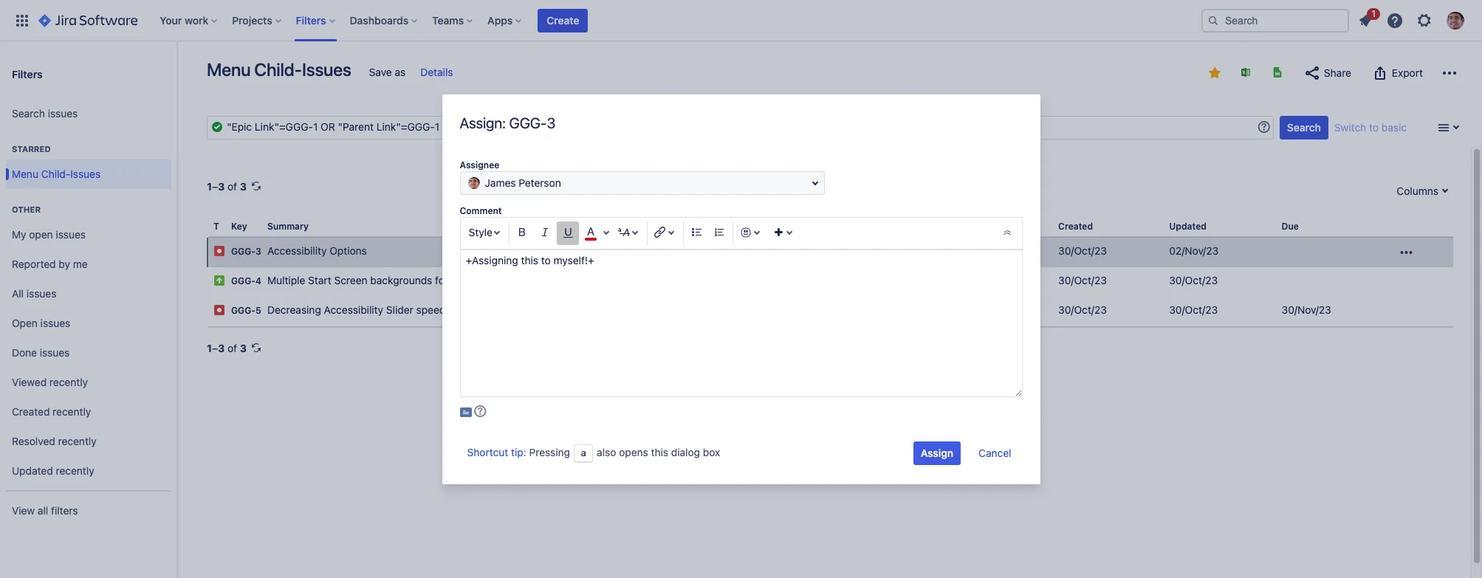 Task type: vqa. For each thing, say whether or not it's contained in the screenshot.
the top Search
yes



Task type: describe. For each thing, give the bounding box(es) containing it.
1 – from the top
[[212, 180, 218, 193]]

recently for updated recently
[[56, 464, 94, 477]]

search issues
[[12, 107, 78, 119]]

4
[[255, 276, 261, 287]]

to
[[1369, 121, 1379, 134]]

save
[[369, 66, 392, 78]]

open issues
[[12, 317, 70, 329]]

updated for updated
[[1169, 221, 1207, 232]]

view all filters
[[12, 504, 78, 517]]

done issues
[[12, 346, 70, 359]]

Search field
[[1202, 8, 1349, 32]]

my open issues link
[[6, 220, 171, 250]]

ggg-3 accessibility options
[[231, 245, 367, 257]]

menu child-issues link
[[6, 160, 171, 189]]

starred group
[[6, 129, 171, 193]]

assignee
[[460, 159, 499, 170]]

ggg- for start
[[231, 276, 255, 287]]

search for search issues
[[12, 107, 45, 119]]

open in google sheets image
[[1272, 66, 1284, 78]]

assign: ggg-3
[[460, 114, 555, 131]]

share
[[1324, 66, 1352, 79]]

backgrounds
[[370, 274, 432, 287]]

2 of from the top
[[227, 342, 237, 355]]

dialog
[[671, 446, 700, 458]]

switch
[[1334, 121, 1366, 134]]

ggg-4 multiple start screen backgrounds for different game states
[[231, 274, 553, 287]]

key
[[231, 221, 247, 232]]

filters
[[12, 68, 43, 80]]

me
[[73, 257, 88, 270]]

switch to basic link
[[1334, 121, 1407, 134]]

1 horizontal spatial menu
[[207, 59, 251, 80]]

start
[[308, 274, 331, 287]]

3 up key
[[240, 180, 247, 193]]

ggg- right assign:
[[509, 114, 547, 131]]

different
[[451, 274, 492, 287]]

save as button
[[362, 61, 413, 84]]

open
[[12, 317, 38, 329]]

3 down "improvement" icon
[[218, 342, 225, 355]]

multiple start screen backgrounds for different game states link
[[267, 274, 553, 287]]

all issues
[[12, 287, 56, 300]]

1 of from the top
[[227, 180, 237, 193]]

created for created
[[1058, 221, 1093, 232]]

done
[[12, 346, 37, 359]]

share link
[[1296, 61, 1359, 85]]

all issues link
[[6, 279, 171, 309]]

get local help about wiki markup help image
[[474, 405, 486, 417]]

updated for updated recently
[[12, 464, 53, 477]]

created recently
[[12, 405, 91, 418]]

opens
[[619, 446, 648, 458]]

shortcut tip: link
[[467, 446, 526, 458]]

primary element
[[9, 0, 1202, 41]]

menu child-issues inside starred group
[[12, 167, 101, 180]]

all
[[38, 504, 48, 517]]

0 vertical spatial accessibility
[[267, 245, 327, 257]]

style link
[[464, 221, 507, 245]]

switch to basic
[[1334, 121, 1407, 134]]

box
[[703, 446, 720, 458]]

ggg-5 decreasing accessibility slider speed
[[231, 304, 446, 316]]

summary
[[267, 221, 309, 232]]

columns
[[1397, 185, 1439, 197]]

ggg-5 link
[[231, 305, 261, 316]]

screen
[[334, 274, 368, 287]]

filters
[[51, 504, 78, 517]]

columns button
[[1389, 179, 1453, 203]]

issues right open on the top left
[[56, 228, 86, 240]]

cancel
[[979, 446, 1011, 459]]

due
[[1282, 221, 1299, 232]]

comment
[[460, 205, 502, 216]]

2 – from the top
[[212, 342, 218, 355]]

recently for viewed recently
[[49, 376, 88, 388]]

as
[[395, 66, 406, 78]]

viewed recently link
[[6, 368, 171, 397]]

1 vertical spatial 1
[[207, 180, 212, 193]]

2 1 – 3 of 3 from the top
[[207, 342, 247, 355]]

ggg- for accessibility
[[231, 305, 255, 316]]

30/nov/23
[[1282, 304, 1331, 316]]

3 inside ggg-3 accessibility options
[[255, 246, 261, 257]]

also
[[597, 446, 616, 458]]

assign:
[[460, 114, 506, 131]]

my
[[12, 228, 26, 240]]

small image
[[1209, 67, 1221, 79]]

cancel link
[[970, 441, 1020, 464]]

a
[[581, 447, 586, 458]]

view all filters link
[[6, 496, 171, 526]]

multiple
[[267, 274, 305, 287]]

resolved
[[12, 435, 55, 447]]

reported by me
[[12, 257, 88, 270]]

decreasing accessibility slider speed link
[[267, 304, 446, 316]]

3 up t
[[218, 180, 225, 193]]

other
[[12, 205, 41, 214]]



Task type: locate. For each thing, give the bounding box(es) containing it.
– down "improvement" icon
[[212, 342, 218, 355]]

None submit
[[913, 441, 961, 465]]

0 vertical spatial updated
[[1169, 221, 1207, 232]]

unresolved
[[936, 245, 990, 257]]

0 horizontal spatial created
[[12, 405, 50, 418]]

0 vertical spatial search
[[12, 107, 45, 119]]

0 vertical spatial created
[[1058, 221, 1093, 232]]

issues
[[48, 107, 78, 119], [56, 228, 86, 240], [26, 287, 56, 300], [40, 317, 70, 329], [40, 346, 70, 359]]

issues for open issues
[[40, 317, 70, 329]]

viewed
[[12, 376, 47, 388]]

this
[[651, 446, 668, 458]]

basic
[[1382, 121, 1407, 134]]

0 horizontal spatial updated
[[12, 464, 53, 477]]

updated recently
[[12, 464, 94, 477]]

create banner
[[0, 0, 1482, 41]]

updated recently link
[[6, 456, 171, 486]]

ggg- right "improvement" icon
[[231, 276, 255, 287]]

ggg- down key
[[231, 246, 255, 257]]

accessibility options link
[[267, 245, 367, 257]]

review
[[892, 245, 927, 256]]

0 horizontal spatial menu child-issues
[[12, 167, 101, 180]]

0 horizontal spatial search
[[12, 107, 45, 119]]

1 horizontal spatial child-
[[254, 59, 302, 80]]

0 vertical spatial 1
[[1372, 8, 1376, 19]]

menu inside starred group
[[12, 167, 38, 180]]

issues for all issues
[[26, 287, 56, 300]]

view
[[12, 504, 35, 517]]

created recently link
[[6, 397, 171, 427]]

states
[[524, 274, 553, 287]]

ggg-4 link
[[231, 276, 261, 287]]

tip:
[[511, 446, 526, 458]]

ggg- inside ggg-3 accessibility options
[[231, 246, 255, 257]]

style
[[469, 226, 493, 238]]

0 vertical spatial issues
[[302, 59, 351, 80]]

details link
[[420, 66, 453, 78]]

child-
[[254, 59, 302, 80], [41, 167, 70, 180]]

ggg-3 link
[[231, 246, 261, 257]]

all
[[12, 287, 24, 300]]

0 horizontal spatial issues
[[70, 167, 101, 180]]

0 horizontal spatial menu
[[12, 167, 38, 180]]

search image
[[1207, 14, 1219, 26]]

0 vertical spatial 1 – 3 of 3
[[207, 180, 247, 193]]

save as
[[369, 66, 406, 78]]

issues right open
[[40, 317, 70, 329]]

search left switch
[[1287, 121, 1321, 134]]

search inside 'link'
[[12, 107, 45, 119]]

speed
[[416, 304, 446, 316]]

1 horizontal spatial created
[[1058, 221, 1093, 232]]

pressing
[[529, 446, 570, 458]]

1 – 3 of 3 down ggg-5 link
[[207, 342, 247, 355]]

1 vertical spatial menu
[[12, 167, 38, 180]]

ggg- inside ggg-5 decreasing accessibility slider speed
[[231, 305, 255, 316]]

3
[[547, 114, 555, 131], [218, 180, 225, 193], [240, 180, 247, 193], [255, 246, 261, 257], [218, 342, 225, 355], [240, 342, 247, 355]]

2 vertical spatial 1
[[207, 342, 212, 355]]

bug image left ggg-5 link
[[213, 304, 225, 316]]

options
[[330, 245, 367, 257]]

3 down ggg-5 link
[[240, 342, 247, 355]]

bug image
[[213, 245, 225, 257], [213, 304, 225, 316]]

1 vertical spatial accessibility
[[324, 304, 383, 316]]

1 vertical spatial –
[[212, 342, 218, 355]]

search
[[12, 107, 45, 119], [1287, 121, 1321, 134]]

1 bug image from the top
[[213, 245, 225, 257]]

by
[[59, 257, 70, 270]]

1 – 3 of 3 up t
[[207, 180, 247, 193]]

menu
[[207, 59, 251, 80], [12, 167, 38, 180]]

issues down search issues 'link'
[[70, 167, 101, 180]]

other group
[[6, 189, 171, 490]]

created inside other group
[[12, 405, 50, 418]]

ggg-
[[509, 114, 547, 131], [231, 246, 255, 257], [231, 276, 255, 287], [231, 305, 255, 316]]

recently for resolved recently
[[58, 435, 97, 447]]

0 vertical spatial –
[[212, 180, 218, 193]]

issues up viewed recently
[[40, 346, 70, 359]]

1 vertical spatial child-
[[41, 167, 70, 180]]

child- inside starred group
[[41, 167, 70, 180]]

0 vertical spatial bug image
[[213, 245, 225, 257]]

created
[[1058, 221, 1093, 232], [12, 405, 50, 418]]

updated
[[1169, 221, 1207, 232], [12, 464, 53, 477]]

also opens this dialog box
[[594, 446, 720, 458]]

1 horizontal spatial search
[[1287, 121, 1321, 134]]

0 horizontal spatial child-
[[41, 167, 70, 180]]

reported
[[12, 257, 56, 270]]

1 inside create banner
[[1372, 8, 1376, 19]]

resolved recently
[[12, 435, 97, 447]]

accessibility down summary
[[267, 245, 327, 257]]

of up key
[[227, 180, 237, 193]]

open in microsoft excel image
[[1240, 66, 1252, 78]]

reported by me link
[[6, 250, 171, 279]]

5
[[255, 305, 261, 316]]

search inside button
[[1287, 121, 1321, 134]]

in
[[881, 245, 890, 256]]

medium high image
[[860, 245, 872, 257]]

viewed recently
[[12, 376, 88, 388]]

ggg- for options
[[231, 246, 255, 257]]

recently for created recently
[[53, 405, 91, 418]]

02/nov/23
[[1169, 245, 1219, 257]]

create
[[547, 14, 579, 26]]

Comment text field
[[460, 249, 1022, 397]]

–
[[212, 180, 218, 193], [212, 342, 218, 355]]

of
[[227, 180, 237, 193], [227, 342, 237, 355]]

1 vertical spatial bug image
[[213, 304, 225, 316]]

jira software image
[[38, 11, 138, 29], [38, 11, 138, 29]]

search button
[[1280, 116, 1329, 140]]

accessibility down screen
[[324, 304, 383, 316]]

1 vertical spatial 1 – 3 of 3
[[207, 342, 247, 355]]

issues for done issues
[[40, 346, 70, 359]]

bug image for decreasing accessibility slider speed
[[213, 304, 225, 316]]

bug image for accessibility options
[[213, 245, 225, 257]]

2 bug image from the top
[[213, 304, 225, 316]]

improvement image
[[213, 275, 225, 287]]

search issues link
[[6, 99, 171, 129]]

0 vertical spatial menu child-issues
[[207, 59, 351, 80]]

issues left save
[[302, 59, 351, 80]]

issues inside 'link'
[[48, 107, 78, 119]]

issues right all
[[26, 287, 56, 300]]

30/oct/23
[[1058, 245, 1107, 257], [1058, 274, 1107, 287], [1169, 274, 1218, 287], [1058, 304, 1107, 316], [1169, 304, 1218, 316]]

None text field
[[207, 116, 1274, 140], [460, 171, 825, 195], [207, 116, 1274, 140], [460, 171, 825, 195]]

issues up starred on the top
[[48, 107, 78, 119]]

ggg- down ggg-4 link
[[231, 305, 255, 316]]

1 vertical spatial updated
[[12, 464, 53, 477]]

1 horizontal spatial issues
[[302, 59, 351, 80]]

1 vertical spatial menu child-issues
[[12, 167, 101, 180]]

open issues link
[[6, 309, 171, 338]]

updated down resolved
[[12, 464, 53, 477]]

recently down viewed recently 'link'
[[53, 405, 91, 418]]

for
[[435, 274, 448, 287]]

1 horizontal spatial updated
[[1169, 221, 1207, 232]]

issues for search issues
[[48, 107, 78, 119]]

details
[[420, 66, 453, 78]]

recently down resolved recently 'link'
[[56, 464, 94, 477]]

1 1 – 3 of 3 from the top
[[207, 180, 247, 193]]

– up t
[[212, 180, 218, 193]]

shortcut tip: pressing
[[467, 446, 573, 458]]

1 vertical spatial search
[[1287, 121, 1321, 134]]

0 vertical spatial child-
[[254, 59, 302, 80]]

done issues link
[[6, 338, 171, 368]]

of down ggg-5 link
[[227, 342, 237, 355]]

menu child-issues
[[207, 59, 351, 80], [12, 167, 101, 180]]

search up starred on the top
[[12, 107, 45, 119]]

in review
[[881, 245, 927, 256]]

3 right assign:
[[547, 114, 555, 131]]

issues inside starred group
[[70, 167, 101, 180]]

t
[[213, 221, 219, 232]]

updated inside other group
[[12, 464, 53, 477]]

recently
[[49, 376, 88, 388], [53, 405, 91, 418], [58, 435, 97, 447], [56, 464, 94, 477]]

3 up 4
[[255, 246, 261, 257]]

1 vertical spatial issues
[[70, 167, 101, 180]]

issues
[[302, 59, 351, 80], [70, 167, 101, 180]]

slider
[[386, 304, 413, 316]]

1
[[1372, 8, 1376, 19], [207, 180, 212, 193], [207, 342, 212, 355]]

recently down created recently link
[[58, 435, 97, 447]]

1 vertical spatial created
[[12, 405, 50, 418]]

1 vertical spatial of
[[227, 342, 237, 355]]

ggg- inside ggg-4 multiple start screen backgrounds for different game states
[[231, 276, 255, 287]]

shortcut
[[467, 446, 508, 458]]

recently up created recently
[[49, 376, 88, 388]]

0 vertical spatial of
[[227, 180, 237, 193]]

create button
[[538, 8, 588, 32]]

created for created recently
[[12, 405, 50, 418]]

1 horizontal spatial menu child-issues
[[207, 59, 351, 80]]

bug image down t
[[213, 245, 225, 257]]

0 vertical spatial menu
[[207, 59, 251, 80]]

updated up 02/nov/23
[[1169, 221, 1207, 232]]

game
[[494, 274, 521, 287]]

starred
[[12, 144, 51, 154]]

search for search
[[1287, 121, 1321, 134]]

resolved recently link
[[6, 427, 171, 456]]



